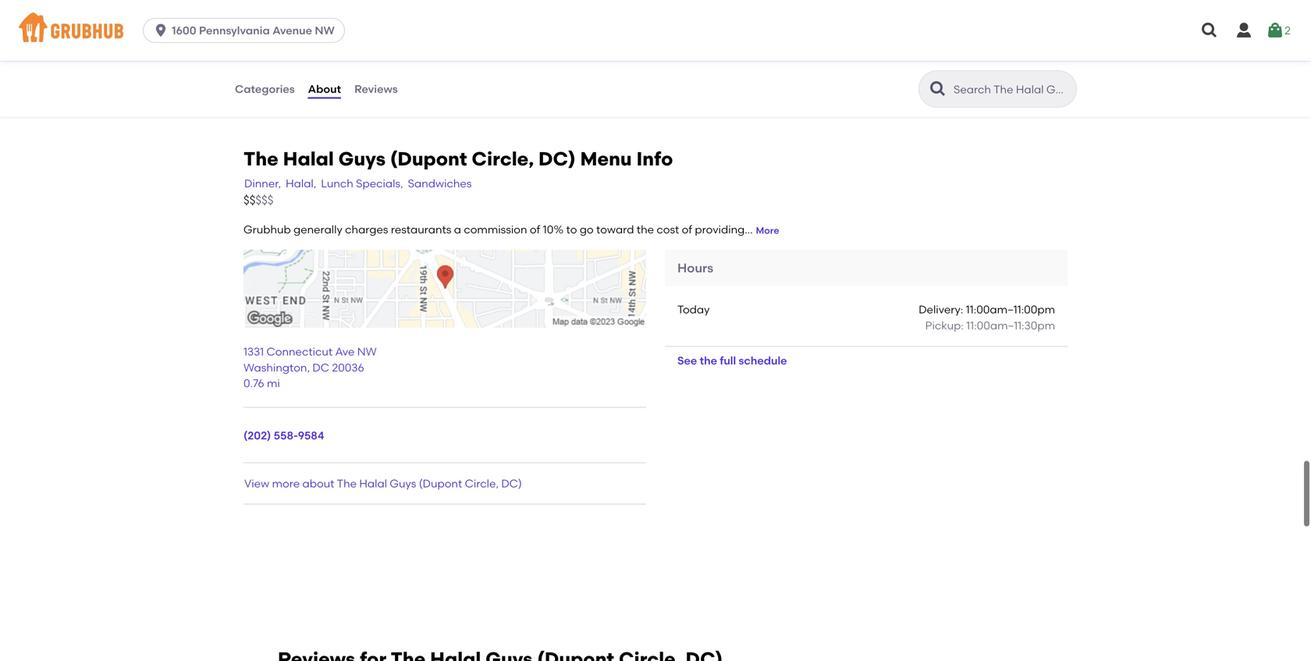 Task type: locate. For each thing, give the bounding box(es) containing it.
go
[[580, 223, 594, 236]]

0 horizontal spatial guys
[[339, 148, 386, 170]]

0.76
[[244, 377, 264, 390]]

1 vertical spatial nw
[[357, 345, 377, 358]]

svg image
[[1201, 21, 1220, 40], [1267, 21, 1285, 40]]

1 horizontal spatial dc)
[[539, 148, 576, 170]]

svg image left 1600 at the top left of the page
[[153, 23, 169, 38]]

nw right ave
[[357, 345, 377, 358]]

specials,
[[356, 177, 403, 190]]

the
[[637, 223, 654, 236], [700, 354, 718, 368]]

the up 'dinner,'
[[244, 148, 279, 170]]

0 vertical spatial guys
[[339, 148, 386, 170]]

1 vertical spatial halal
[[359, 477, 387, 490]]

Search The Halal Guys (Dupont Circle, DC) search field
[[953, 82, 1072, 97]]

dc)
[[539, 148, 576, 170], [502, 477, 522, 490]]

1 horizontal spatial guys
[[390, 477, 416, 490]]

halal up halal,
[[283, 148, 334, 170]]

1 horizontal spatial halal
[[359, 477, 387, 490]]

1 horizontal spatial nw
[[357, 345, 377, 358]]

1 horizontal spatial of
[[682, 223, 693, 236]]

pickup: 11:00am–11:30pm
[[926, 319, 1056, 332]]

nw
[[315, 24, 335, 37], [357, 345, 377, 358]]

svg image
[[1235, 21, 1254, 40], [153, 23, 169, 38]]

of left the 10%
[[530, 223, 541, 236]]

categories button
[[234, 61, 296, 117]]

1331 connecticut ave nw washington , dc 20036 0.76 mi
[[244, 345, 377, 390]]

0 horizontal spatial of
[[530, 223, 541, 236]]

today
[[678, 303, 710, 316]]

1 of from the left
[[530, 223, 541, 236]]

0 vertical spatial (dupont
[[390, 148, 467, 170]]

(202) 558-9584
[[244, 429, 324, 442]]

main navigation navigation
[[0, 0, 1312, 61]]

of
[[530, 223, 541, 236], [682, 223, 693, 236]]

0 horizontal spatial the
[[244, 148, 279, 170]]

guys
[[339, 148, 386, 170], [390, 477, 416, 490]]

the left cost at the right
[[637, 223, 654, 236]]

categories
[[235, 82, 295, 96]]

1 vertical spatial circle,
[[465, 477, 499, 490]]

view more about the halal guys (dupont circle, dc)
[[244, 477, 522, 490]]

nw right avenue
[[315, 24, 335, 37]]

0 vertical spatial the
[[637, 223, 654, 236]]

pennsylvania
[[199, 24, 270, 37]]

1 vertical spatial the
[[700, 354, 718, 368]]

...
[[745, 223, 753, 236]]

the left full at the bottom right of the page
[[700, 354, 718, 368]]

,
[[307, 361, 310, 374]]

svg image left 2 button
[[1235, 21, 1254, 40]]

(202) 558-9584 button
[[244, 428, 324, 444]]

see
[[678, 354, 697, 368]]

sandwiches
[[408, 177, 472, 190]]

$$$$$
[[244, 193, 274, 207]]

1 vertical spatial guys
[[390, 477, 416, 490]]

$$
[[244, 193, 256, 207]]

reviews
[[355, 82, 398, 96]]

0 horizontal spatial the
[[637, 223, 654, 236]]

lunch
[[321, 177, 354, 190]]

more button
[[756, 224, 780, 237]]

avenue
[[273, 24, 312, 37]]

10%
[[543, 223, 564, 236]]

1 horizontal spatial svg image
[[1267, 21, 1285, 40]]

of right cost at the right
[[682, 223, 693, 236]]

the inside see the full schedule button
[[700, 354, 718, 368]]

generally
[[294, 223, 343, 236]]

providing
[[695, 223, 745, 236]]

1 horizontal spatial the
[[700, 354, 718, 368]]

nw for 1600 pennsylvania avenue nw
[[315, 24, 335, 37]]

0 vertical spatial nw
[[315, 24, 335, 37]]

about button
[[307, 61, 342, 117]]

2 svg image from the left
[[1267, 21, 1285, 40]]

1 vertical spatial the
[[337, 477, 357, 490]]

(dupont
[[390, 148, 467, 170], [419, 477, 462, 490]]

about
[[303, 477, 335, 490]]

schedule
[[739, 354, 787, 368]]

halal
[[283, 148, 334, 170], [359, 477, 387, 490]]

the right about
[[337, 477, 357, 490]]

0 horizontal spatial svg image
[[1201, 21, 1220, 40]]

0 vertical spatial halal
[[283, 148, 334, 170]]

halal right about
[[359, 477, 387, 490]]

charges
[[345, 223, 388, 236]]

dinner, button
[[244, 175, 282, 192]]

circle,
[[472, 148, 534, 170], [465, 477, 499, 490]]

0 horizontal spatial svg image
[[153, 23, 169, 38]]

nw inside 1331 connecticut ave nw washington , dc 20036 0.76 mi
[[357, 345, 377, 358]]

0 horizontal spatial dc)
[[502, 477, 522, 490]]

0 horizontal spatial nw
[[315, 24, 335, 37]]

the
[[244, 148, 279, 170], [337, 477, 357, 490]]

nw inside 'button'
[[315, 24, 335, 37]]

halal, button
[[285, 175, 317, 192]]

1600
[[172, 24, 196, 37]]

558-
[[274, 429, 298, 442]]



Task type: describe. For each thing, give the bounding box(es) containing it.
ave
[[335, 345, 355, 358]]

connecticut
[[267, 345, 333, 358]]

grubhub generally charges restaurants a commission of 10% to go toward the cost of providing ... more
[[244, 223, 780, 236]]

dc
[[313, 361, 329, 374]]

info
[[637, 148, 673, 170]]

washington
[[244, 361, 307, 374]]

1 horizontal spatial the
[[337, 477, 357, 490]]

see the full schedule button
[[665, 347, 800, 375]]

dinner, halal, lunch specials, sandwiches
[[244, 177, 472, 190]]

1 svg image from the left
[[1201, 21, 1220, 40]]

20036
[[332, 361, 364, 374]]

svg image inside 2 button
[[1267, 21, 1285, 40]]

about
[[308, 82, 341, 96]]

dinner,
[[244, 177, 281, 190]]

0 horizontal spatial halal
[[283, 148, 334, 170]]

1331
[[244, 345, 264, 358]]

grubhub
[[244, 223, 291, 236]]

pickup:
[[926, 319, 964, 332]]

0 vertical spatial circle,
[[472, 148, 534, 170]]

0 vertical spatial dc)
[[539, 148, 576, 170]]

reviews button
[[354, 61, 399, 117]]

halal,
[[286, 177, 317, 190]]

1600 pennsylvania avenue nw
[[172, 24, 335, 37]]

search icon image
[[929, 80, 948, 98]]

toward
[[597, 223, 634, 236]]

sandwiches button
[[407, 175, 473, 192]]

see the full schedule
[[678, 354, 787, 368]]

delivery:
[[919, 303, 964, 316]]

2 of from the left
[[682, 223, 693, 236]]

1600 pennsylvania avenue nw button
[[143, 18, 351, 43]]

delivery: 11:00am–11:00pm
[[919, 303, 1056, 316]]

1 vertical spatial dc)
[[502, 477, 522, 490]]

hours
[[678, 261, 714, 276]]

svg image inside 1600 pennsylvania avenue nw 'button'
[[153, 23, 169, 38]]

more
[[272, 477, 300, 490]]

full
[[720, 354, 736, 368]]

1 horizontal spatial svg image
[[1235, 21, 1254, 40]]

commission
[[464, 223, 527, 236]]

1 vertical spatial (dupont
[[419, 477, 462, 490]]

(202)
[[244, 429, 271, 442]]

mi
[[267, 377, 280, 390]]

2
[[1285, 24, 1291, 37]]

0 vertical spatial the
[[244, 148, 279, 170]]

more
[[756, 225, 780, 236]]

nw for 1331 connecticut ave nw washington , dc 20036 0.76 mi
[[357, 345, 377, 358]]

11:00am–11:30pm
[[967, 319, 1056, 332]]

restaurants
[[391, 223, 452, 236]]

a
[[454, 223, 461, 236]]

2 button
[[1267, 16, 1291, 45]]

the halal guys (dupont circle, dc) menu info
[[244, 148, 673, 170]]

11:00am–11:00pm
[[966, 303, 1056, 316]]

9584
[[298, 429, 324, 442]]

cost
[[657, 223, 679, 236]]

to
[[566, 223, 577, 236]]

view
[[244, 477, 270, 490]]

lunch specials, button
[[320, 175, 404, 192]]

menu
[[580, 148, 632, 170]]



Task type: vqa. For each thing, say whether or not it's contained in the screenshot.
to
yes



